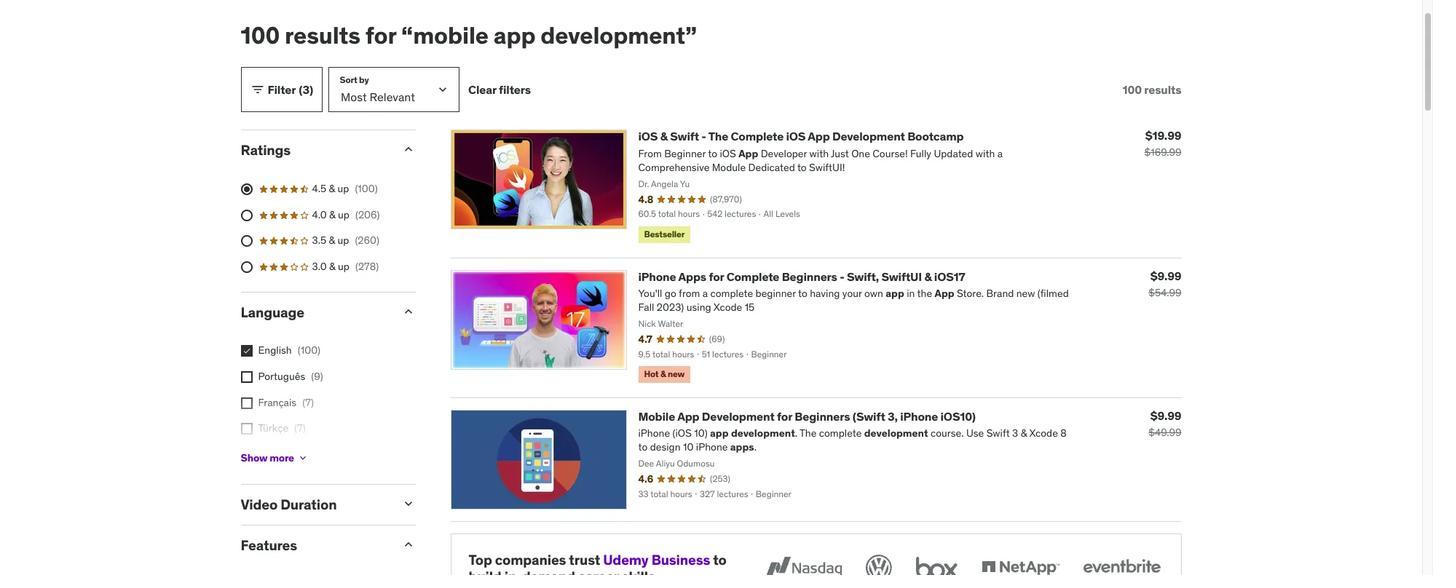 Task type: describe. For each thing, give the bounding box(es) containing it.
for for complete
[[709, 269, 724, 284]]

nasdaq image
[[762, 552, 845, 575]]

xsmall image inside show more 'button'
[[297, 453, 309, 464]]

eventbrite image
[[1080, 552, 1164, 575]]

features
[[241, 537, 297, 554]]

$49.99
[[1149, 426, 1182, 439]]

xsmall image for português
[[241, 371, 252, 383]]

video duration
[[241, 496, 337, 514]]

beginners for complete
[[782, 269, 838, 284]]

box image
[[912, 552, 961, 575]]

100 results for "mobile app development"
[[241, 20, 697, 50]]

bootcamp
[[908, 129, 964, 144]]

& for 3.0
[[329, 260, 336, 273]]

clear
[[468, 82, 497, 97]]

show more button
[[241, 444, 309, 473]]

2 horizontal spatial for
[[777, 409, 793, 424]]

4.5
[[312, 182, 326, 195]]

volkswagen image
[[863, 552, 895, 575]]

& for 4.5
[[329, 182, 335, 195]]

3.5
[[312, 234, 326, 247]]

$9.99 $49.99
[[1149, 408, 1182, 439]]

0 horizontal spatial iphone
[[638, 269, 676, 284]]

swift
[[670, 129, 699, 144]]

iphone apps for complete beginners - swift, swiftui & ios17
[[638, 269, 966, 284]]

3.0
[[312, 260, 327, 273]]

up for 3.5 & up
[[338, 234, 349, 247]]

top companies trust udemy business
[[469, 551, 710, 569]]

(260)
[[355, 234, 380, 247]]

video
[[241, 496, 278, 514]]

(7) for français (7)
[[302, 396, 314, 409]]

beginners for for
[[795, 409, 850, 424]]

1 vertical spatial complete
[[727, 269, 780, 284]]

0 vertical spatial development
[[833, 129, 905, 144]]

features button
[[241, 537, 389, 554]]

"mobile
[[401, 20, 489, 50]]

100 for 100 results
[[1123, 82, 1142, 97]]

swift,
[[847, 269, 879, 284]]

up for 4.5 & up
[[338, 182, 349, 195]]

results for 100 results
[[1145, 82, 1182, 97]]

language
[[241, 303, 304, 321]]

udemy business link
[[603, 551, 710, 569]]

1 horizontal spatial (100)
[[355, 182, 378, 195]]

türkçe (7)
[[258, 422, 306, 435]]

english (100)
[[258, 344, 321, 357]]

0 horizontal spatial app
[[678, 409, 700, 424]]

build
[[469, 568, 502, 575]]

(9)
[[311, 370, 323, 383]]

skills.
[[622, 568, 659, 575]]

& left ios17 on the right of page
[[925, 269, 932, 284]]

udemy
[[603, 551, 649, 569]]

companies
[[495, 551, 566, 569]]

100 for 100 results for "mobile app development"
[[241, 20, 280, 50]]

in-
[[505, 568, 522, 575]]

4.5 & up (100)
[[312, 182, 378, 195]]

small image for ratings
[[401, 142, 416, 157]]

& for ios
[[660, 129, 668, 144]]

mobile app development for beginners (swift 3, iphone ios10) link
[[638, 409, 976, 424]]

language button
[[241, 303, 389, 321]]

mobile app development for beginners (swift 3, iphone ios10)
[[638, 409, 976, 424]]

3.0 & up (278)
[[312, 260, 379, 273]]

português (9)
[[258, 370, 323, 383]]

(206)
[[355, 208, 380, 221]]

1 vertical spatial -
[[840, 269, 845, 284]]

netapp image
[[979, 552, 1062, 575]]

video duration button
[[241, 496, 389, 514]]

app
[[494, 20, 536, 50]]

to
[[713, 551, 727, 569]]

(278)
[[355, 260, 379, 273]]

0 vertical spatial complete
[[731, 129, 784, 144]]

& for 3.5
[[329, 234, 335, 247]]



Task type: vqa. For each thing, say whether or not it's contained in the screenshot.
the topmost the 'He'
no



Task type: locate. For each thing, give the bounding box(es) containing it.
- left the the
[[702, 129, 706, 144]]

complete right the the
[[731, 129, 784, 144]]

iphone right 3,
[[900, 409, 938, 424]]

xsmall image left português
[[241, 371, 252, 383]]

1 horizontal spatial results
[[1145, 82, 1182, 97]]

beginners left (swift at right bottom
[[795, 409, 850, 424]]

(7)
[[302, 396, 314, 409], [294, 422, 306, 435]]

complete right apps
[[727, 269, 780, 284]]

0 horizontal spatial for
[[365, 20, 396, 50]]

-
[[702, 129, 706, 144], [840, 269, 845, 284]]

ios
[[638, 129, 658, 144], [786, 129, 806, 144]]

& right the 3.5 at the left of the page
[[329, 234, 335, 247]]

$9.99 for iphone apps for complete beginners - swift, swiftui & ios17
[[1151, 268, 1182, 283]]

mobile
[[638, 409, 675, 424]]

4.0
[[312, 208, 327, 221]]

$169.99
[[1145, 146, 1182, 159]]

0 vertical spatial xsmall image
[[241, 371, 252, 383]]

career
[[578, 568, 619, 575]]

(100) up (206)
[[355, 182, 378, 195]]

1 vertical spatial $9.99
[[1151, 408, 1182, 423]]

2 xsmall image from the top
[[241, 397, 252, 409]]

(3)
[[299, 82, 313, 97]]

(7) right türkçe
[[294, 422, 306, 435]]

1 vertical spatial app
[[678, 409, 700, 424]]

0 horizontal spatial ios
[[638, 129, 658, 144]]

xsmall image left français
[[241, 397, 252, 409]]

português
[[258, 370, 305, 383]]

xsmall image left english
[[241, 346, 252, 357]]

results for 100 results for "mobile app development"
[[285, 20, 360, 50]]

filter (3)
[[268, 82, 313, 97]]

more
[[270, 452, 294, 465]]

100 inside status
[[1123, 82, 1142, 97]]

0 horizontal spatial 100
[[241, 20, 280, 50]]

3.5 & up (260)
[[312, 234, 380, 247]]

development
[[833, 129, 905, 144], [702, 409, 775, 424]]

(swift
[[853, 409, 886, 424]]

1 vertical spatial for
[[709, 269, 724, 284]]

app
[[808, 129, 830, 144], [678, 409, 700, 424]]

small image for features
[[401, 538, 416, 552]]

ios17
[[934, 269, 966, 284]]

the
[[709, 129, 729, 144]]

up right 4.5
[[338, 182, 349, 195]]

1 horizontal spatial app
[[808, 129, 830, 144]]

1 horizontal spatial ios
[[786, 129, 806, 144]]

duration
[[281, 496, 337, 514]]

$9.99 inside $9.99 $49.99
[[1151, 408, 1182, 423]]

$19.99 $169.99
[[1145, 128, 1182, 159]]

2 vertical spatial xsmall image
[[297, 453, 309, 464]]

2 vertical spatial for
[[777, 409, 793, 424]]

2 ios from the left
[[786, 129, 806, 144]]

$9.99 up the $49.99 on the bottom
[[1151, 408, 1182, 423]]

0 vertical spatial app
[[808, 129, 830, 144]]

& right 4.0
[[329, 208, 336, 221]]

trust
[[569, 551, 600, 569]]

iphone
[[638, 269, 676, 284], [900, 409, 938, 424]]

up left (206)
[[338, 208, 350, 221]]

small image
[[250, 83, 265, 97], [401, 142, 416, 157], [401, 304, 416, 319], [401, 538, 416, 552]]

(7) for türkçe (7)
[[294, 422, 306, 435]]

ratings button
[[241, 142, 389, 159]]

4.0 & up (206)
[[312, 208, 380, 221]]

xsmall image left türkçe
[[241, 423, 252, 435]]

to build in-demand career skills.
[[469, 551, 727, 575]]

türkçe
[[258, 422, 289, 435]]

xsmall image
[[241, 346, 252, 357], [241, 397, 252, 409]]

1 ios from the left
[[638, 129, 658, 144]]

0 vertical spatial 100
[[241, 20, 280, 50]]

0 vertical spatial beginners
[[782, 269, 838, 284]]

1 horizontal spatial -
[[840, 269, 845, 284]]

$9.99 for mobile app development for beginners (swift 3, iphone ios10)
[[1151, 408, 1182, 423]]

1 horizontal spatial iphone
[[900, 409, 938, 424]]

small image for language
[[401, 304, 416, 319]]

&
[[660, 129, 668, 144], [329, 182, 335, 195], [329, 208, 336, 221], [329, 234, 335, 247], [329, 260, 336, 273], [925, 269, 932, 284]]

0 vertical spatial -
[[702, 129, 706, 144]]

top
[[469, 551, 492, 569]]

xsmall image
[[241, 371, 252, 383], [241, 423, 252, 435], [297, 453, 309, 464]]

results inside status
[[1145, 82, 1182, 97]]

development"
[[541, 20, 697, 50]]

$54.99
[[1149, 286, 1182, 299]]

0 vertical spatial xsmall image
[[241, 346, 252, 357]]

clear filters
[[468, 82, 531, 97]]

(100)
[[355, 182, 378, 195], [298, 344, 321, 357]]

filter
[[268, 82, 296, 97]]

français (7)
[[258, 396, 314, 409]]

1 vertical spatial results
[[1145, 82, 1182, 97]]

& right 3.0 at left top
[[329, 260, 336, 273]]

for
[[365, 20, 396, 50], [709, 269, 724, 284], [777, 409, 793, 424]]

ios & swift - the complete ios app development bootcamp
[[638, 129, 964, 144]]

english
[[258, 344, 292, 357]]

1 vertical spatial beginners
[[795, 409, 850, 424]]

0 horizontal spatial -
[[702, 129, 706, 144]]

results
[[285, 20, 360, 50], [1145, 82, 1182, 97]]

iphone apps for complete beginners - swift, swiftui & ios17 link
[[638, 269, 966, 284]]

1 horizontal spatial development
[[833, 129, 905, 144]]

1 xsmall image from the top
[[241, 346, 252, 357]]

small image
[[401, 497, 416, 512]]

1 vertical spatial xsmall image
[[241, 423, 252, 435]]

0 horizontal spatial development
[[702, 409, 775, 424]]

apps
[[679, 269, 707, 284]]

100 results status
[[1123, 82, 1182, 97]]

2 $9.99 from the top
[[1151, 408, 1182, 423]]

0 horizontal spatial results
[[285, 20, 360, 50]]

1 vertical spatial (7)
[[294, 422, 306, 435]]

business
[[652, 551, 710, 569]]

show
[[241, 452, 268, 465]]

xsmall image for français
[[241, 397, 252, 409]]

- left swift,
[[840, 269, 845, 284]]

ios10)
[[941, 409, 976, 424]]

show more
[[241, 452, 294, 465]]

clear filters button
[[468, 67, 531, 112]]

0 vertical spatial for
[[365, 20, 396, 50]]

swiftui
[[882, 269, 922, 284]]

xsmall image right more
[[297, 453, 309, 464]]

한국어
[[258, 448, 285, 461]]

iphone left apps
[[638, 269, 676, 284]]

& for 4.0
[[329, 208, 336, 221]]

0 vertical spatial (7)
[[302, 396, 314, 409]]

& left swift
[[660, 129, 668, 144]]

(7) down the (9)
[[302, 396, 314, 409]]

$9.99
[[1151, 268, 1182, 283], [1151, 408, 1182, 423]]

ios & swift - the complete ios app development bootcamp link
[[638, 129, 964, 144]]

3,
[[888, 409, 898, 424]]

xsmall image for türkçe
[[241, 423, 252, 435]]

up for 4.0 & up
[[338, 208, 350, 221]]

$9.99 inside $9.99 $54.99
[[1151, 268, 1182, 283]]

up
[[338, 182, 349, 195], [338, 208, 350, 221], [338, 234, 349, 247], [338, 260, 350, 273]]

ratings
[[241, 142, 291, 159]]

$19.99
[[1146, 128, 1182, 143]]

up left (278)
[[338, 260, 350, 273]]

0 horizontal spatial (100)
[[298, 344, 321, 357]]

1 vertical spatial 100
[[1123, 82, 1142, 97]]

100 results
[[1123, 82, 1182, 97]]

demand
[[522, 568, 575, 575]]

0 vertical spatial $9.99
[[1151, 268, 1182, 283]]

1 horizontal spatial 100
[[1123, 82, 1142, 97]]

100
[[241, 20, 280, 50], [1123, 82, 1142, 97]]

for for "mobile
[[365, 20, 396, 50]]

$9.99 $54.99
[[1149, 268, 1182, 299]]

up for 3.0 & up
[[338, 260, 350, 273]]

1 vertical spatial development
[[702, 409, 775, 424]]

beginners left swift,
[[782, 269, 838, 284]]

français
[[258, 396, 297, 409]]

0 vertical spatial iphone
[[638, 269, 676, 284]]

results up $19.99
[[1145, 82, 1182, 97]]

beginners
[[782, 269, 838, 284], [795, 409, 850, 424]]

& right 4.5
[[329, 182, 335, 195]]

0 vertical spatial results
[[285, 20, 360, 50]]

up left (260)
[[338, 234, 349, 247]]

1 horizontal spatial for
[[709, 269, 724, 284]]

results up (3)
[[285, 20, 360, 50]]

1 vertical spatial iphone
[[900, 409, 938, 424]]

$9.99 up '$54.99'
[[1151, 268, 1182, 283]]

xsmall image for english
[[241, 346, 252, 357]]

0 vertical spatial (100)
[[355, 182, 378, 195]]

complete
[[731, 129, 784, 144], [727, 269, 780, 284]]

filters
[[499, 82, 531, 97]]

1 vertical spatial (100)
[[298, 344, 321, 357]]

1 vertical spatial xsmall image
[[241, 397, 252, 409]]

1 $9.99 from the top
[[1151, 268, 1182, 283]]

(100) up the (9)
[[298, 344, 321, 357]]



